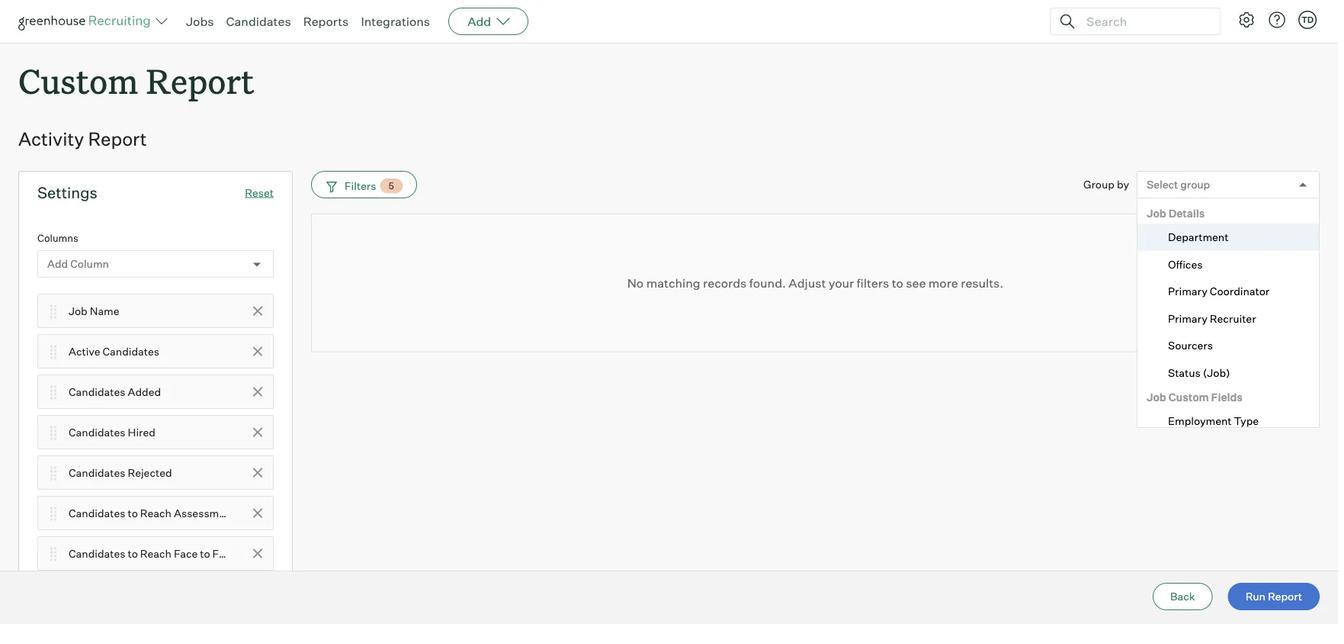 Task type: vqa. For each thing, say whether or not it's contained in the screenshot.
The Preliminary at top left
no



Task type: locate. For each thing, give the bounding box(es) containing it.
job for job name
[[69, 304, 88, 318]]

no
[[628, 275, 644, 290]]

custom
[[18, 58, 138, 103], [1169, 391, 1210, 404]]

to down candidates rejected
[[128, 506, 138, 520]]

primary coordinator
[[1169, 285, 1270, 298]]

1 vertical spatial milestone
[[239, 547, 288, 560]]

candidates added
[[69, 385, 161, 398]]

employment
[[1169, 414, 1233, 428]]

1 horizontal spatial custom
[[1169, 391, 1210, 404]]

custom down status
[[1169, 391, 1210, 404]]

active candidates
[[69, 345, 159, 358]]

no matching records found. adjust your filters to see more results.
[[628, 275, 1004, 290]]

add for add column
[[47, 257, 68, 271]]

to
[[892, 275, 904, 290], [128, 506, 138, 520], [128, 547, 138, 560], [200, 547, 210, 560]]

add for add
[[468, 14, 491, 29]]

add column
[[47, 257, 109, 271]]

status
[[1169, 366, 1201, 379]]

0 vertical spatial add
[[468, 14, 491, 29]]

face
[[174, 547, 198, 560], [213, 547, 236, 560]]

settings
[[37, 183, 97, 202]]

candidates hired
[[69, 425, 156, 439]]

hired
[[128, 425, 156, 439]]

report right run
[[1269, 590, 1303, 603]]

name
[[90, 304, 119, 318]]

1 vertical spatial job
[[69, 304, 88, 318]]

face down candidates to reach assessment milestone
[[174, 547, 198, 560]]

candidates for candidates
[[226, 14, 291, 29]]

status (job)
[[1169, 366, 1231, 379]]

report down jobs link
[[146, 58, 254, 103]]

reset link
[[245, 186, 274, 199]]

job
[[1147, 207, 1167, 220], [69, 304, 88, 318], [1147, 391, 1167, 404]]

reach for face
[[140, 547, 172, 560]]

td button
[[1296, 8, 1321, 32]]

assessment
[[174, 506, 235, 520]]

columns
[[37, 232, 78, 244]]

td button
[[1299, 11, 1318, 29]]

activity report
[[18, 128, 147, 150]]

primary up sourcers
[[1169, 312, 1208, 325]]

0 horizontal spatial face
[[174, 547, 198, 560]]

primary
[[1169, 285, 1208, 298], [1169, 312, 1208, 325]]

1 vertical spatial add
[[47, 257, 68, 271]]

0 vertical spatial primary
[[1169, 285, 1208, 298]]

your
[[829, 275, 855, 290]]

0 vertical spatial reach
[[140, 506, 172, 520]]

add
[[468, 14, 491, 29], [47, 257, 68, 271]]

1 primary from the top
[[1169, 285, 1208, 298]]

report inside button
[[1269, 590, 1303, 603]]

0 vertical spatial job
[[1147, 207, 1167, 220]]

column
[[70, 257, 109, 271]]

1 horizontal spatial face
[[213, 547, 236, 560]]

primary recruiter
[[1169, 312, 1257, 325]]

greenhouse recruiting image
[[18, 12, 156, 31]]

recruiter
[[1211, 312, 1257, 325]]

add inside popup button
[[468, 14, 491, 29]]

face down assessment
[[213, 547, 236, 560]]

0 horizontal spatial custom
[[18, 58, 138, 103]]

1 face from the left
[[174, 547, 198, 560]]

2 reach from the top
[[140, 547, 172, 560]]

reach for assessment
[[140, 506, 172, 520]]

report down custom report
[[88, 128, 147, 150]]

run
[[1246, 590, 1266, 603]]

to inside "no matching records found. adjust your filters to see more results." row group
[[892, 275, 904, 290]]

results.
[[961, 275, 1004, 290]]

candidates rejected
[[69, 466, 172, 479]]

candidates for candidates to reach face to face milestone
[[69, 547, 125, 560]]

reach down rejected
[[140, 506, 172, 520]]

0 vertical spatial report
[[146, 58, 254, 103]]

reach
[[140, 506, 172, 520], [140, 547, 172, 560]]

1 vertical spatial primary
[[1169, 312, 1208, 325]]

to left see
[[892, 275, 904, 290]]

milestone
[[238, 506, 287, 520], [239, 547, 288, 560]]

Search text field
[[1083, 10, 1207, 32]]

by
[[1118, 178, 1130, 191]]

1 horizontal spatial add
[[468, 14, 491, 29]]

custom up activity report
[[18, 58, 138, 103]]

group
[[1084, 178, 1115, 191]]

reach down candidates to reach assessment milestone
[[140, 547, 172, 560]]

candidates for candidates to reach assessment milestone
[[69, 506, 125, 520]]

add button
[[449, 8, 529, 35]]

job name
[[69, 304, 119, 318]]

offices
[[1169, 258, 1204, 271]]

candidates to reach face to face milestone
[[69, 547, 288, 560]]

added
[[128, 385, 161, 398]]

1 reach from the top
[[140, 506, 172, 520]]

2 vertical spatial report
[[1269, 590, 1303, 603]]

2 primary from the top
[[1169, 312, 1208, 325]]

primary down offices at the right of the page
[[1169, 285, 1208, 298]]

1 vertical spatial reach
[[140, 547, 172, 560]]

2 vertical spatial job
[[1147, 391, 1167, 404]]

1 vertical spatial custom
[[1169, 391, 1210, 404]]

active
[[69, 345, 100, 358]]

adjust
[[789, 275, 827, 290]]

0 vertical spatial custom
[[18, 58, 138, 103]]

0 horizontal spatial add
[[47, 257, 68, 271]]

candidates link
[[226, 14, 291, 29]]

report
[[146, 58, 254, 103], [88, 128, 147, 150], [1269, 590, 1303, 603]]

candidates
[[226, 14, 291, 29], [103, 345, 159, 358], [69, 385, 125, 398], [69, 425, 125, 439], [69, 466, 125, 479], [69, 506, 125, 520], [69, 547, 125, 560]]

1 vertical spatial report
[[88, 128, 147, 150]]



Task type: describe. For each thing, give the bounding box(es) containing it.
select group
[[1147, 178, 1211, 191]]

see
[[907, 275, 927, 290]]

matching
[[647, 275, 701, 290]]

configure image
[[1238, 11, 1257, 29]]

details
[[1169, 207, 1206, 220]]

primary for primary coordinator
[[1169, 285, 1208, 298]]

(job)
[[1204, 366, 1231, 379]]

reports
[[303, 14, 349, 29]]

custom report
[[18, 58, 254, 103]]

rejected
[[128, 466, 172, 479]]

fields
[[1212, 391, 1243, 404]]

run report
[[1246, 590, 1303, 603]]

select
[[1147, 178, 1179, 191]]

back
[[1171, 590, 1196, 603]]

department
[[1169, 231, 1229, 244]]

to down assessment
[[200, 547, 210, 560]]

integrations
[[361, 14, 430, 29]]

report for custom report
[[146, 58, 254, 103]]

candidates for candidates added
[[69, 385, 125, 398]]

primary for primary recruiter
[[1169, 312, 1208, 325]]

integrations link
[[361, 14, 430, 29]]

candidates for candidates rejected
[[69, 466, 125, 479]]

activity
[[18, 128, 84, 150]]

filters
[[857, 275, 890, 290]]

job custom fields
[[1147, 391, 1243, 404]]

job details
[[1147, 207, 1206, 220]]

td
[[1302, 14, 1315, 25]]

candidates to reach assessment milestone
[[69, 506, 287, 520]]

no matching records found. adjust your filters to see more results. row group
[[311, 214, 1321, 352]]

jobs
[[186, 14, 214, 29]]

sourcers
[[1169, 339, 1214, 352]]

job for job details
[[1147, 207, 1167, 220]]

candidates for candidates hired
[[69, 425, 125, 439]]

group
[[1181, 178, 1211, 191]]

to down candidates to reach assessment milestone
[[128, 547, 138, 560]]

found.
[[750, 275, 787, 290]]

coordinator
[[1211, 285, 1270, 298]]

filters
[[345, 179, 377, 193]]

run report button
[[1229, 583, 1321, 610]]

reports link
[[303, 14, 349, 29]]

job for job custom fields
[[1147, 391, 1167, 404]]

records
[[704, 275, 747, 290]]

type
[[1235, 414, 1260, 428]]

employment type
[[1169, 414, 1260, 428]]

more
[[929, 275, 959, 290]]

report for run report
[[1269, 590, 1303, 603]]

5
[[389, 180, 394, 192]]

report for activity report
[[88, 128, 147, 150]]

group by
[[1084, 178, 1130, 191]]

reset
[[245, 186, 274, 199]]

0 vertical spatial milestone
[[238, 506, 287, 520]]

2 face from the left
[[213, 547, 236, 560]]

filter image
[[324, 180, 337, 193]]

back button
[[1154, 583, 1214, 610]]

jobs link
[[186, 14, 214, 29]]



